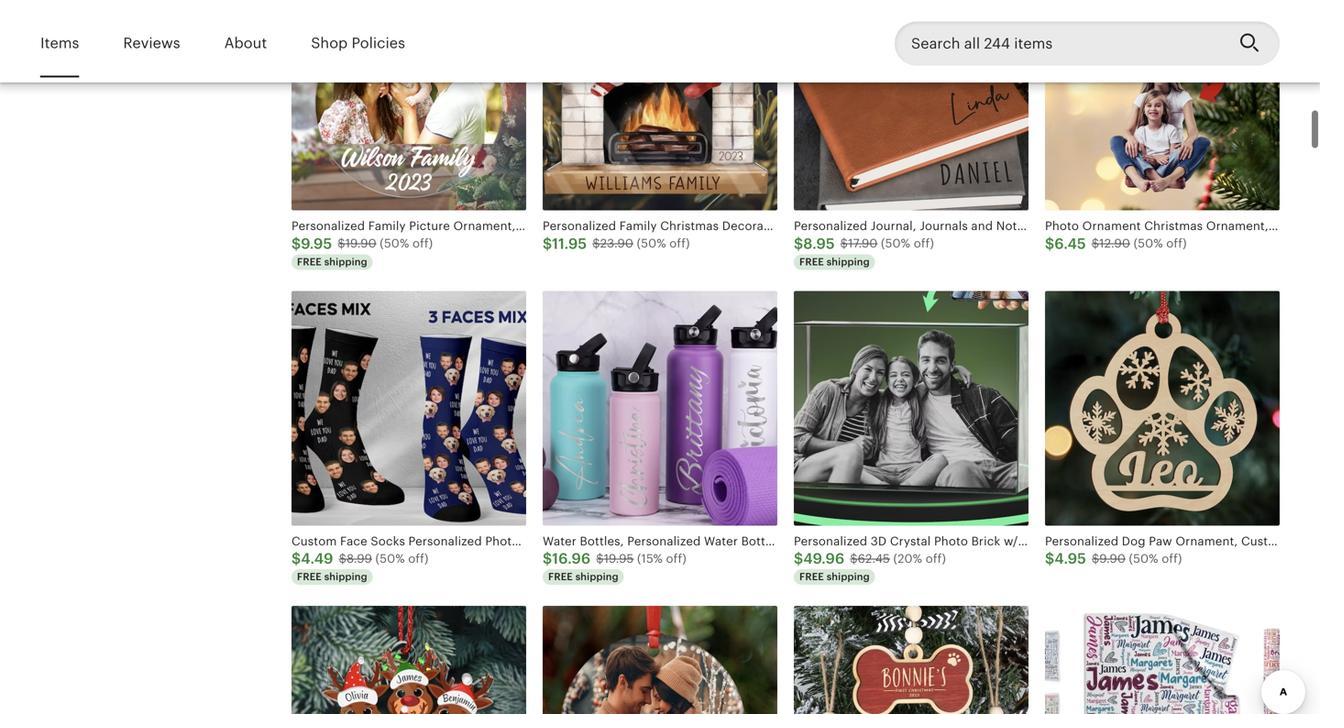 Task type: locate. For each thing, give the bounding box(es) containing it.
off) right 8.99
[[408, 552, 429, 566]]

off) right 23.90
[[670, 237, 690, 251]]

(50%
[[380, 237, 409, 251], [637, 237, 666, 251], [881, 237, 911, 251], [1134, 237, 1163, 251], [376, 552, 405, 566], [1129, 552, 1159, 566]]

free for 16.96
[[548, 571, 573, 583]]

$ right 9.95
[[338, 237, 345, 251]]

free down 4.49 at the bottom of the page
[[297, 571, 322, 583]]

off) inside $ 6.45 $ 12.90 (50% off)
[[1167, 237, 1187, 251]]

off) for 4.49
[[408, 552, 429, 566]]

(50% inside "$ 11.95 $ 23.90 (50% off)"
[[637, 237, 666, 251]]

(50% for 6.45
[[1134, 237, 1163, 251]]

$ left 17.90
[[794, 236, 804, 252]]

$ right 4.95 on the bottom right
[[1092, 552, 1100, 566]]

shipping inside '$ 9.95 $ 19.90 (50% off) free shipping'
[[324, 256, 367, 268]]

(50% inside $ 4.49 $ 8.99 (50% off) free shipping
[[376, 552, 405, 566]]

off) for 49.96
[[926, 552, 946, 566]]

off) right 12.90
[[1167, 237, 1187, 251]]

$ inside "$ 11.95 $ 23.90 (50% off)"
[[593, 237, 600, 251]]

personalized ornament, photo ornament, custom ornament, christmas ornaments, just married ceramic engagement ornament first christmas gifts image
[[543, 606, 778, 714]]

$ left 19.95
[[543, 551, 552, 567]]

free inside $ 4.49 $ 8.99 (50% off) free shipping
[[297, 571, 322, 583]]

$ left 12.90
[[1045, 236, 1055, 252]]

(50% inside the $ 8.95 $ 17.90 (50% off) free shipping
[[881, 237, 911, 251]]

off) inside $ 4.95 $ 9.90 (50% off)
[[1162, 552, 1183, 566]]

shipping down 8.99
[[324, 571, 367, 583]]

free inside $ 49.96 $ 62.45 (20% off) free shipping
[[800, 571, 824, 583]]

off) inside '$ 9.95 $ 19.90 (50% off) free shipping'
[[413, 237, 433, 251]]

shipping for 16.96
[[576, 571, 619, 583]]

off) for 4.95
[[1162, 552, 1183, 566]]

shipping down 17.90
[[827, 256, 870, 268]]

$ left "62.45"
[[794, 551, 804, 567]]

(50% inside '$ 9.95 $ 19.90 (50% off) free shipping'
[[380, 237, 409, 251]]

$ left 9.90
[[1045, 551, 1055, 567]]

free down 8.95
[[800, 256, 824, 268]]

shop policies
[[311, 35, 405, 51]]

off) right 9.90
[[1162, 552, 1183, 566]]

off) inside $ 49.96 $ 62.45 (20% off) free shipping
[[926, 552, 946, 566]]

shipping for 9.95
[[324, 256, 367, 268]]

off) inside the $ 8.95 $ 17.90 (50% off) free shipping
[[914, 237, 934, 251]]

(50% right 8.99
[[376, 552, 405, 566]]

free inside '$ 16.96 $ 19.95 (15% off) free shipping'
[[548, 571, 573, 583]]

free down 16.96
[[548, 571, 573, 583]]

off)
[[413, 237, 433, 251], [670, 237, 690, 251], [914, 237, 934, 251], [1167, 237, 1187, 251], [408, 552, 429, 566], [666, 552, 687, 566], [926, 552, 946, 566], [1162, 552, 1183, 566]]

free down 49.96
[[800, 571, 824, 583]]

custom face socks personalized photo socks, picture socks customized funny photo gift for him, her or best friends, personalized gift father image
[[292, 291, 526, 526]]

shipping down 19.95
[[576, 571, 619, 583]]

$ right 4.49 at the bottom of the page
[[339, 552, 347, 566]]

personalized 3d crystal photo brick w/light base, christmas gifts, custom glass laser etched & engraved photo, christmas gift for the couple image
[[794, 291, 1029, 526]]

shipping inside $ 49.96 $ 62.45 (20% off) free shipping
[[827, 571, 870, 583]]

49.96
[[804, 551, 845, 567]]

(50% right 23.90
[[637, 237, 666, 251]]

$ right 16.96
[[596, 552, 604, 566]]

off) right "(20%"
[[926, 552, 946, 566]]

off) right 19.90 at the left top of the page
[[413, 237, 433, 251]]

off) right 17.90
[[914, 237, 934, 251]]

8.95
[[804, 236, 835, 252]]

off) inside $ 4.49 $ 8.99 (50% off) free shipping
[[408, 552, 429, 566]]

17.90
[[848, 237, 878, 251]]

shipping
[[324, 256, 367, 268], [827, 256, 870, 268], [324, 571, 367, 583], [576, 571, 619, 583], [827, 571, 870, 583]]

(50% inside $ 4.95 $ 9.90 (50% off)
[[1129, 552, 1159, 566]]

$
[[292, 236, 301, 252], [543, 236, 552, 252], [794, 236, 804, 252], [1045, 236, 1055, 252], [338, 237, 345, 251], [593, 237, 600, 251], [841, 237, 848, 251], [1092, 237, 1100, 251], [292, 551, 301, 567], [543, 551, 552, 567], [794, 551, 804, 567], [1045, 551, 1055, 567], [339, 552, 347, 566], [596, 552, 604, 566], [850, 552, 858, 566], [1092, 552, 1100, 566]]

(50% right 9.90
[[1129, 552, 1159, 566]]

personalized dog paw ornament, custom pet christmas ornament, animal 2023 ornament, custom name ornament, christmas gift ornament 2023 image
[[1045, 291, 1280, 526]]

(50% right 17.90
[[881, 237, 911, 251]]

free for 9.95
[[297, 256, 322, 268]]

$ 11.95 $ 23.90 (50% off)
[[543, 236, 690, 252]]

free
[[297, 256, 322, 268], [800, 256, 824, 268], [297, 571, 322, 583], [548, 571, 573, 583], [800, 571, 824, 583]]

$ right 11.95
[[593, 237, 600, 251]]

shipping inside $ 4.49 $ 8.99 (50% off) free shipping
[[324, 571, 367, 583]]

(50% for 4.95
[[1129, 552, 1159, 566]]

free inside '$ 9.95 $ 19.90 (50% off) free shipping'
[[297, 256, 322, 268]]

$ 6.45 $ 12.90 (50% off)
[[1045, 236, 1187, 252]]

free inside the $ 8.95 $ 17.90 (50% off) free shipping
[[800, 256, 824, 268]]

$ left 23.90
[[543, 236, 552, 252]]

4.95
[[1055, 551, 1087, 567]]

shipping for 4.49
[[324, 571, 367, 583]]

shipping inside '$ 16.96 $ 19.95 (15% off) free shipping'
[[576, 571, 619, 583]]

off) for 8.95
[[914, 237, 934, 251]]

about
[[224, 35, 267, 51]]

shipping down 49.96
[[827, 571, 870, 583]]

(50% for 11.95
[[637, 237, 666, 251]]

free down 9.95
[[297, 256, 322, 268]]

shipping down 19.90 at the left top of the page
[[324, 256, 367, 268]]

(20%
[[894, 552, 923, 566]]

photo ornament christmas ornament, acrylic ornament, custom family photo ornament, acrylic picture ornament, family ornaments, xmas gift image
[[1045, 0, 1280, 211]]

personalized family christmas decoration, christmas stocking ornament, stockings on fireplace, christmas gift, christmas tree ornament image
[[543, 0, 778, 211]]

$ right 49.96
[[850, 552, 858, 566]]

(50% for 4.49
[[376, 552, 405, 566]]

free for 8.95
[[800, 256, 824, 268]]

dog bone ornament, dog's first christmas ornament, new dog ornament, new puppy ornament, personalized dog's first christmas, bone ornament image
[[794, 606, 1029, 714]]

$ 16.96 $ 19.95 (15% off) free shipping
[[543, 551, 687, 583]]

$ right 6.45
[[1092, 237, 1100, 251]]

(50% right 19.90 at the left top of the page
[[380, 237, 409, 251]]

2023 family ornament with names custom family christmas gift personalized name reindeer ornament 2023 personalized xmas gift christmas décor image
[[292, 606, 526, 714]]

off) right (15%
[[666, 552, 687, 566]]

items link
[[40, 22, 79, 65]]

$ 9.95 $ 19.90 (50% off) free shipping
[[292, 236, 433, 268]]

(50% right 12.90
[[1134, 237, 1163, 251]]

off) inside "$ 11.95 $ 23.90 (50% off)"
[[670, 237, 690, 251]]

(50% inside $ 6.45 $ 12.90 (50% off)
[[1134, 237, 1163, 251]]

9.95
[[301, 236, 332, 252]]

off) inside '$ 16.96 $ 19.95 (15% off) free shipping'
[[666, 552, 687, 566]]

shipping for 8.95
[[827, 256, 870, 268]]

4.49
[[301, 551, 333, 567]]

shipping inside the $ 8.95 $ 17.90 (50% off) free shipping
[[827, 256, 870, 268]]



Task type: vqa. For each thing, say whether or not it's contained in the screenshot.
tags,
no



Task type: describe. For each thing, give the bounding box(es) containing it.
6.45
[[1055, 236, 1086, 252]]

$ inside $ 4.95 $ 9.90 (50% off)
[[1092, 552, 1100, 566]]

11.95
[[552, 236, 587, 252]]

(15%
[[637, 552, 663, 566]]

(50% for 9.95
[[380, 237, 409, 251]]

off) for 16.96
[[666, 552, 687, 566]]

19.90
[[345, 237, 377, 251]]

23.90
[[600, 237, 634, 251]]

reviews
[[123, 35, 180, 51]]

personalized journal, journals and notebooks, custom journal, employee christmas gifts, personalized notebook, leather journal for women image
[[794, 0, 1029, 211]]

16.96
[[552, 551, 591, 567]]

19.95
[[604, 552, 634, 566]]

off) for 9.95
[[413, 237, 433, 251]]

$ 8.95 $ 17.90 (50% off) free shipping
[[794, 236, 934, 268]]

water bottles, personalized water bottle, custom water bottle, laser engraved, drink bottle, gifts for her, him, sports water bottle image
[[543, 291, 778, 526]]

$ 49.96 $ 62.45 (20% off) free shipping
[[794, 551, 946, 583]]

items
[[40, 35, 79, 51]]

off) for 6.45
[[1167, 237, 1187, 251]]

$ right 8.95
[[841, 237, 848, 251]]

personalized blanket, custom blanket with name, name blanket for adults, anniversary gift, throw blanket gift for girlfriend, gifts for her image
[[1045, 606, 1280, 714]]

$ 4.49 $ 8.99 (50% off) free shipping
[[292, 551, 429, 583]]

9.90
[[1100, 552, 1126, 566]]

about link
[[224, 22, 267, 65]]

$ left 19.90 at the left top of the page
[[292, 236, 301, 252]]

62.45
[[858, 552, 890, 566]]

12.90
[[1100, 237, 1131, 251]]

personalized family picture ornament, christmas gift ornament, custom photo ornament, unique christmas ornament, family memorial ornament image
[[292, 0, 526, 211]]

policies
[[352, 35, 405, 51]]

off) for 11.95
[[670, 237, 690, 251]]

$ left 8.99
[[292, 551, 301, 567]]

8.99
[[347, 552, 372, 566]]

shipping for 49.96
[[827, 571, 870, 583]]

shop
[[311, 35, 348, 51]]

reviews link
[[123, 22, 180, 65]]

shop policies link
[[311, 22, 405, 65]]

free for 49.96
[[800, 571, 824, 583]]

free for 4.49
[[297, 571, 322, 583]]

$ inside $ 6.45 $ 12.90 (50% off)
[[1092, 237, 1100, 251]]

(50% for 8.95
[[881, 237, 911, 251]]

$ 4.95 $ 9.90 (50% off)
[[1045, 551, 1183, 567]]

Search all 244 items text field
[[895, 21, 1225, 65]]



